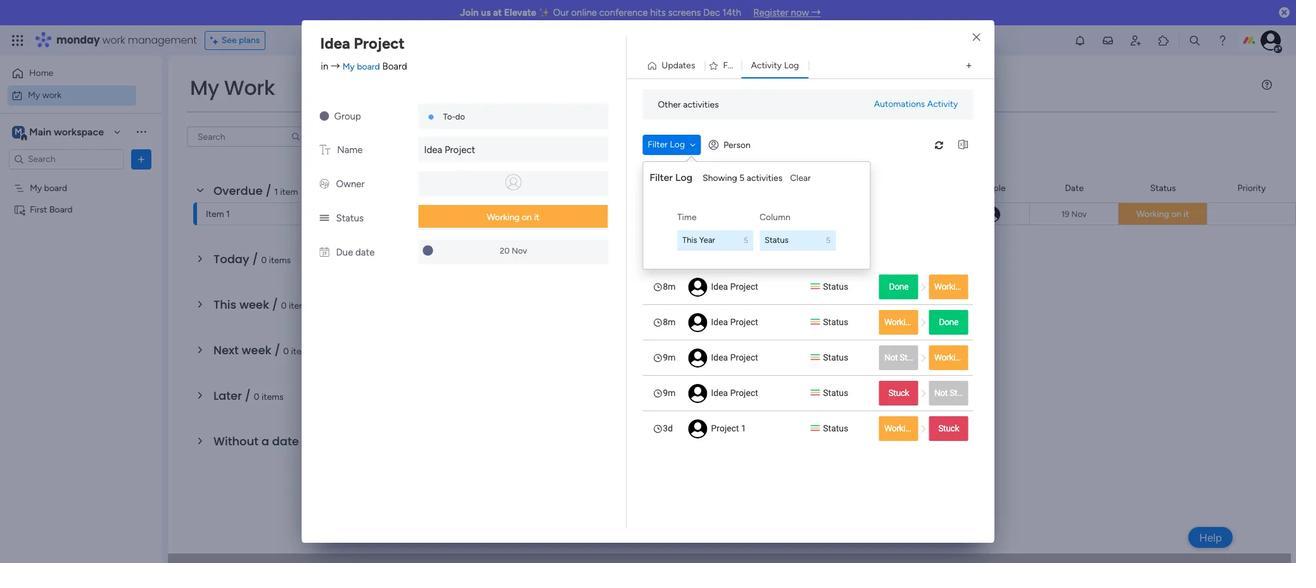 Task type: describe. For each thing, give the bounding box(es) containing it.
help
[[1199, 532, 1222, 544]]

person button
[[703, 135, 758, 155]]

notifications image
[[1074, 34, 1086, 47]]

→ inside idea project dialog
[[331, 60, 340, 72]]

title
[[890, 210, 906, 220]]

nov for 20 nov
[[512, 246, 527, 256]]

home button
[[8, 63, 136, 84]]

first board link
[[715, 203, 832, 226]]

see plans
[[222, 35, 260, 46]]

overdue
[[213, 183, 263, 199]]

management
[[128, 33, 197, 48]]

my work
[[28, 90, 62, 100]]

/ right later
[[245, 388, 251, 404]]

work for monday
[[102, 33, 125, 48]]

updates button
[[642, 56, 705, 76]]

v2 sun image
[[320, 111, 329, 122]]

close image
[[973, 33, 980, 42]]

0 horizontal spatial done
[[889, 282, 908, 292]]

0 horizontal spatial first board
[[30, 204, 73, 215]]

monday work management
[[56, 33, 197, 48]]

19
[[1061, 209, 1069, 219]]

1 vertical spatial filter log
[[650, 172, 692, 184]]

this for year
[[683, 235, 697, 245]]

my for my work
[[28, 90, 40, 100]]

next
[[213, 343, 239, 359]]

v2 multiple person column image
[[320, 179, 329, 190]]

item
[[206, 209, 224, 220]]

1 8m from the top
[[663, 282, 676, 292]]

today / 0 items
[[213, 251, 291, 267]]

5 for column
[[826, 236, 831, 245]]

shareable board image
[[13, 204, 25, 216]]

us
[[481, 7, 491, 18]]

my for my board
[[30, 183, 42, 194]]

my work button
[[8, 85, 136, 105]]

people
[[978, 183, 1005, 194]]

showing 5 activities
[[703, 173, 782, 184]]

workspace selection element
[[12, 124, 106, 141]]

join us at elevate ✨ our online conference hits screens dec 14th
[[460, 7, 741, 18]]

other activities
[[658, 99, 719, 110]]

✨
[[539, 7, 551, 18]]

0 inside later / 0 items
[[254, 392, 259, 403]]

customize button
[[404, 127, 472, 147]]

my board
[[30, 183, 67, 194]]

without a date /
[[213, 434, 311, 450]]

m
[[15, 126, 22, 137]]

updates
[[662, 60, 695, 71]]

today
[[213, 251, 249, 267]]

0 vertical spatial started
[[900, 353, 927, 363]]

person
[[723, 140, 751, 150]]

/ right today
[[252, 251, 258, 267]]

board inside in → my board board
[[357, 61, 380, 72]]

clear
[[790, 173, 811, 184]]

1 horizontal spatial first board
[[716, 210, 759, 220]]

my inside in → my board board
[[343, 61, 355, 72]]

overdue / 1 item
[[213, 183, 298, 199]]

files
[[723, 60, 741, 71]]

this week / 0 items
[[213, 297, 311, 313]]

our
[[553, 7, 569, 18]]

5 for time
[[744, 236, 748, 245]]

/ down this week / 0 items at left
[[274, 343, 280, 359]]

jacob simon image
[[1261, 30, 1281, 51]]

0 horizontal spatial not started
[[884, 353, 927, 363]]

online
[[571, 7, 597, 18]]

week for next
[[242, 343, 271, 359]]

1 for item 1
[[226, 209, 230, 220]]

workspace
[[54, 126, 104, 138]]

group for group title
[[865, 210, 888, 220]]

this year
[[683, 235, 715, 245]]

/ right a
[[302, 434, 308, 450]]

later / 0 items
[[213, 388, 283, 404]]

in
[[321, 60, 328, 72]]

my for my work
[[190, 73, 219, 102]]

list box inside idea project dialog
[[643, 269, 982, 447]]

items inside later / 0 items
[[262, 392, 283, 403]]

Search in workspace field
[[27, 152, 106, 167]]

home
[[29, 68, 53, 79]]

20 nov
[[500, 246, 527, 256]]

in → my board board
[[321, 60, 407, 72]]

19 nov
[[1061, 209, 1087, 219]]

1 vertical spatial not
[[934, 388, 948, 398]]

idea project dialog
[[0, 0, 1296, 564]]

items inside next week / 0 items
[[291, 346, 313, 357]]

conference
[[599, 7, 648, 18]]

group title
[[865, 210, 906, 220]]

a
[[261, 434, 269, 450]]

nov for 19 nov
[[1071, 209, 1087, 219]]

/ up next week / 0 items
[[272, 297, 278, 313]]

add view image
[[966, 61, 971, 71]]

main
[[29, 126, 51, 138]]

date inside idea project dialog
[[355, 247, 375, 258]]

0 vertical spatial stuck
[[888, 388, 909, 398]]

filter log button
[[643, 135, 701, 155]]

apps image
[[1157, 34, 1170, 47]]

name
[[337, 144, 363, 156]]

/ left item
[[266, 183, 271, 199]]

automations activity button
[[869, 94, 963, 115]]

screens
[[668, 7, 701, 18]]

register now →
[[753, 7, 821, 18]]

0 horizontal spatial not
[[884, 353, 898, 363]]

automations
[[874, 99, 925, 110]]

project 1
[[711, 424, 746, 434]]

3d
[[663, 424, 673, 434]]

at
[[493, 7, 502, 18]]

1 horizontal spatial done
[[939, 317, 958, 327]]

now
[[791, 7, 809, 18]]

2 8m from the top
[[663, 317, 676, 327]]

my work
[[190, 73, 275, 102]]

this for week
[[213, 297, 236, 313]]

later
[[213, 388, 242, 404]]

list box containing my board
[[0, 175, 162, 391]]

due date
[[336, 247, 375, 258]]

items inside 'today / 0 items'
[[269, 255, 291, 266]]

register now → link
[[753, 7, 821, 18]]

0 inside 'today / 0 items'
[[261, 255, 267, 266]]

group for group
[[334, 111, 361, 122]]

v2 status image
[[320, 213, 329, 224]]



Task type: locate. For each thing, give the bounding box(es) containing it.
filter
[[648, 139, 668, 150], [650, 172, 673, 184]]

monday
[[56, 33, 100, 48]]

nov inside idea project dialog
[[512, 246, 527, 256]]

0 inside this week / 0 items
[[281, 301, 287, 312]]

time
[[677, 212, 697, 223]]

1 inside idea project dialog
[[741, 424, 746, 434]]

dapulse text column image
[[320, 144, 330, 156]]

items up next week / 0 items
[[289, 301, 311, 312]]

help image
[[1216, 34, 1229, 47]]

log down 'register now →'
[[784, 60, 799, 71]]

working
[[1136, 209, 1169, 220], [487, 212, 520, 223], [934, 282, 965, 292], [884, 317, 915, 327], [934, 353, 965, 363], [884, 424, 915, 434]]

0 vertical spatial board
[[357, 61, 380, 72]]

items inside this week / 0 items
[[289, 301, 311, 312]]

date right a
[[272, 434, 299, 450]]

filter left angle down icon
[[648, 139, 668, 150]]

without
[[213, 434, 258, 450]]

board
[[382, 60, 407, 72], [762, 183, 785, 194], [49, 204, 73, 215], [736, 210, 759, 220]]

year
[[699, 235, 715, 245]]

0 vertical spatial nov
[[1071, 209, 1087, 219]]

1 vertical spatial started
[[950, 388, 976, 398]]

export to excel image
[[953, 140, 973, 150]]

1 vertical spatial date
[[272, 434, 299, 450]]

1 vertical spatial →
[[331, 60, 340, 72]]

→ right now
[[811, 7, 821, 18]]

8m
[[663, 282, 676, 292], [663, 317, 676, 327]]

0 vertical spatial group
[[334, 111, 361, 122]]

filter down filter log button
[[650, 172, 673, 184]]

0 down this week / 0 items at left
[[283, 346, 289, 357]]

work right monday
[[102, 33, 125, 48]]

1 vertical spatial not started
[[934, 388, 976, 398]]

1 vertical spatial filter
[[650, 172, 673, 184]]

0 vertical spatial week
[[239, 297, 269, 313]]

1 vertical spatial group
[[865, 210, 888, 220]]

1 horizontal spatial not
[[934, 388, 948, 398]]

items
[[269, 255, 291, 266], [289, 301, 311, 312], [291, 346, 313, 357], [262, 392, 283, 403]]

0 vertical spatial this
[[683, 235, 697, 245]]

plans
[[239, 35, 260, 46]]

0 vertical spatial filter
[[648, 139, 668, 150]]

9m for stuck
[[663, 388, 676, 398]]

showing
[[703, 173, 737, 184]]

activity
[[751, 60, 782, 71], [927, 99, 958, 110]]

board right the "my board" "link"
[[382, 60, 407, 72]]

first right shareable board image
[[30, 204, 47, 215]]

0 vertical spatial 9m
[[663, 353, 676, 363]]

filter inside button
[[648, 139, 668, 150]]

activities right other
[[683, 99, 719, 110]]

1 horizontal spatial stuck
[[938, 424, 959, 434]]

0 up next week / 0 items
[[281, 301, 287, 312]]

nov right 19
[[1071, 209, 1087, 219]]

first board
[[30, 204, 73, 215], [716, 210, 759, 220]]

0 horizontal spatial date
[[272, 434, 299, 450]]

1 vertical spatial activity
[[927, 99, 958, 110]]

0 horizontal spatial started
[[900, 353, 927, 363]]

date
[[1065, 183, 1084, 194]]

week down 'today / 0 items'
[[239, 297, 269, 313]]

1 vertical spatial work
[[42, 90, 62, 100]]

1 vertical spatial 1
[[226, 209, 230, 220]]

filter log down filter log button
[[650, 172, 692, 184]]

refresh image
[[929, 140, 949, 150]]

first down showing
[[716, 210, 734, 220]]

work down the home
[[42, 90, 62, 100]]

do
[[455, 112, 465, 122]]

to-do
[[443, 112, 465, 122]]

date right "due"
[[355, 247, 375, 258]]

0 horizontal spatial list box
[[0, 175, 162, 391]]

/
[[266, 183, 271, 199], [252, 251, 258, 267], [272, 297, 278, 313], [274, 343, 280, 359], [245, 388, 251, 404], [302, 434, 308, 450]]

this inside idea project dialog
[[683, 235, 697, 245]]

2 vertical spatial log
[[675, 172, 692, 184]]

automations activity
[[874, 99, 958, 110]]

1 vertical spatial 8m
[[663, 317, 676, 327]]

owner
[[336, 179, 365, 190]]

2 9m from the top
[[663, 388, 676, 398]]

1 horizontal spatial 1
[[274, 187, 278, 198]]

work
[[224, 73, 275, 102]]

9m
[[663, 353, 676, 363], [663, 388, 676, 398]]

1 horizontal spatial activities
[[747, 173, 782, 184]]

filter log inside button
[[648, 139, 685, 150]]

week
[[239, 297, 269, 313], [242, 343, 271, 359]]

this up next
[[213, 297, 236, 313]]

my right in
[[343, 61, 355, 72]]

item 1
[[206, 209, 230, 220]]

search everything image
[[1188, 34, 1201, 47]]

0 vertical spatial not
[[884, 353, 898, 363]]

0 vertical spatial activity
[[751, 60, 782, 71]]

board right in
[[357, 61, 380, 72]]

2 vertical spatial 1
[[741, 424, 746, 434]]

idea
[[320, 34, 350, 53], [424, 144, 442, 156], [711, 282, 728, 292], [711, 317, 728, 327], [711, 353, 728, 363], [711, 388, 728, 398]]

activity right files
[[751, 60, 782, 71]]

list box
[[0, 175, 162, 391], [643, 269, 982, 447]]

1
[[274, 187, 278, 198], [226, 209, 230, 220], [741, 424, 746, 434]]

1 horizontal spatial first
[[716, 210, 734, 220]]

1 horizontal spatial work
[[102, 33, 125, 48]]

0 horizontal spatial this
[[213, 297, 236, 313]]

board down search in workspace field
[[44, 183, 67, 194]]

work inside button
[[42, 90, 62, 100]]

log down angle down icon
[[675, 172, 692, 184]]

activity log
[[751, 60, 799, 71]]

1 horizontal spatial group
[[865, 210, 888, 220]]

join
[[460, 7, 479, 18]]

1 horizontal spatial not started
[[934, 388, 976, 398]]

0 right today
[[261, 255, 267, 266]]

1 9m from the top
[[663, 353, 676, 363]]

0 vertical spatial log
[[784, 60, 799, 71]]

my board link
[[343, 61, 380, 72]]

group left the 'title'
[[865, 210, 888, 220]]

0 horizontal spatial group
[[334, 111, 361, 122]]

14th
[[722, 7, 741, 18]]

1 horizontal spatial →
[[811, 7, 821, 18]]

1 horizontal spatial activity
[[927, 99, 958, 110]]

files button
[[705, 56, 741, 76]]

hits
[[650, 7, 666, 18]]

0 vertical spatial →
[[811, 7, 821, 18]]

nov
[[1071, 209, 1087, 219], [512, 246, 527, 256]]

1 inside overdue / 1 item
[[274, 187, 278, 198]]

1 for project 1
[[741, 424, 746, 434]]

activity up refresh image
[[927, 99, 958, 110]]

0 horizontal spatial board
[[44, 183, 67, 194]]

activities
[[683, 99, 719, 110], [747, 173, 782, 184]]

working on it
[[1136, 209, 1189, 220], [487, 212, 539, 223], [934, 282, 982, 292], [884, 317, 932, 327], [934, 353, 982, 363], [884, 424, 932, 434]]

main workspace
[[29, 126, 104, 138]]

group
[[334, 111, 361, 122], [865, 210, 888, 220]]

0 vertical spatial date
[[355, 247, 375, 258]]

→
[[811, 7, 821, 18], [331, 60, 340, 72]]

1 vertical spatial activities
[[747, 173, 782, 184]]

0 horizontal spatial stuck
[[888, 388, 909, 398]]

other
[[658, 99, 681, 110]]

Filter dashboard by text search field
[[187, 127, 306, 147]]

dapulse date column image
[[320, 247, 329, 258]]

1 vertical spatial this
[[213, 297, 236, 313]]

1 vertical spatial stuck
[[938, 424, 959, 434]]

first
[[30, 204, 47, 215], [716, 210, 734, 220]]

nov right 20
[[512, 246, 527, 256]]

0 horizontal spatial activities
[[683, 99, 719, 110]]

board inside list box
[[44, 183, 67, 194]]

0 vertical spatial 8m
[[663, 282, 676, 292]]

clear button
[[785, 168, 816, 189]]

1 horizontal spatial date
[[355, 247, 375, 258]]

board left column
[[736, 210, 759, 220]]

see plans button
[[204, 31, 266, 50]]

1 horizontal spatial nov
[[1071, 209, 1087, 219]]

1 vertical spatial week
[[242, 343, 271, 359]]

filter log left angle down icon
[[648, 139, 685, 150]]

→ right in
[[331, 60, 340, 72]]

my left work
[[190, 73, 219, 102]]

item
[[280, 187, 298, 198]]

column
[[760, 212, 791, 223]]

items down this week / 0 items at left
[[291, 346, 313, 357]]

project
[[354, 34, 405, 53], [445, 144, 475, 156], [730, 282, 758, 292], [730, 317, 758, 327], [730, 353, 758, 363], [730, 388, 758, 398], [711, 424, 739, 434]]

1 vertical spatial log
[[670, 139, 685, 150]]

1 vertical spatial nov
[[512, 246, 527, 256]]

20
[[500, 246, 510, 256]]

search image
[[291, 132, 301, 142]]

0 horizontal spatial activity
[[751, 60, 782, 71]]

register
[[753, 7, 789, 18]]

week for this
[[239, 297, 269, 313]]

0 horizontal spatial work
[[42, 90, 62, 100]]

customize
[[424, 131, 467, 142]]

this
[[683, 235, 697, 245], [213, 297, 236, 313]]

0 vertical spatial work
[[102, 33, 125, 48]]

activity log button
[[741, 56, 808, 76]]

it
[[1184, 209, 1189, 220], [534, 212, 539, 223], [978, 282, 982, 292], [928, 317, 932, 327], [978, 353, 982, 363], [928, 424, 932, 434]]

0 right later
[[254, 392, 259, 403]]

option
[[0, 177, 162, 179]]

items right later
[[262, 392, 283, 403]]

group right v2 sun image
[[334, 111, 361, 122]]

0 horizontal spatial →
[[331, 60, 340, 72]]

1 horizontal spatial started
[[950, 388, 976, 398]]

select product image
[[11, 34, 24, 47]]

angle down image
[[690, 141, 696, 149]]

list box containing 8m
[[643, 269, 982, 447]]

1 vertical spatial done
[[939, 317, 958, 327]]

this left "year"
[[683, 235, 697, 245]]

first board down my board on the top left of the page
[[30, 204, 73, 215]]

priority
[[1237, 183, 1266, 194]]

board
[[357, 61, 380, 72], [44, 183, 67, 194]]

None search field
[[187, 127, 306, 147]]

elevate
[[504, 7, 536, 18]]

next week / 0 items
[[213, 343, 313, 359]]

0 inside next week / 0 items
[[283, 346, 289, 357]]

first board down showing 5 activities
[[716, 210, 759, 220]]

2 horizontal spatial 1
[[741, 424, 746, 434]]

1 horizontal spatial list box
[[643, 269, 982, 447]]

to-
[[443, 112, 455, 122]]

done
[[889, 282, 908, 292], [939, 317, 958, 327]]

1 horizontal spatial board
[[357, 61, 380, 72]]

0 horizontal spatial first
[[30, 204, 47, 215]]

week right next
[[242, 343, 271, 359]]

board inside idea project dialog
[[382, 60, 407, 72]]

log left angle down icon
[[670, 139, 685, 150]]

0 horizontal spatial nov
[[512, 246, 527, 256]]

started
[[900, 353, 927, 363], [950, 388, 976, 398]]

my inside button
[[28, 90, 40, 100]]

my inside list box
[[30, 183, 42, 194]]

work
[[102, 33, 125, 48], [42, 90, 62, 100]]

0 vertical spatial done
[[889, 282, 908, 292]]

0 horizontal spatial 1
[[226, 209, 230, 220]]

workspace image
[[12, 125, 25, 139]]

1 vertical spatial board
[[44, 183, 67, 194]]

inbox image
[[1102, 34, 1114, 47]]

due
[[336, 247, 353, 258]]

my down search in workspace field
[[30, 183, 42, 194]]

0 vertical spatial activities
[[683, 99, 719, 110]]

items left dapulse date column image at the left of the page
[[269, 255, 291, 266]]

group inside idea project dialog
[[334, 111, 361, 122]]

0
[[261, 255, 267, 266], [281, 301, 287, 312], [283, 346, 289, 357], [254, 392, 259, 403]]

my down the home
[[28, 90, 40, 100]]

work for my
[[42, 90, 62, 100]]

9m for not started
[[663, 353, 676, 363]]

0 vertical spatial 1
[[274, 187, 278, 198]]

board up "first board" link
[[762, 183, 785, 194]]

not started
[[884, 353, 927, 363], [934, 388, 976, 398]]

1 vertical spatial 9m
[[663, 388, 676, 398]]

stuck
[[888, 388, 909, 398], [938, 424, 959, 434]]

invite members image
[[1129, 34, 1142, 47]]

idea project
[[320, 34, 405, 53], [424, 144, 475, 156], [711, 282, 758, 292], [711, 317, 758, 327], [711, 353, 758, 363], [711, 388, 758, 398]]

0 vertical spatial filter log
[[648, 139, 685, 150]]

see
[[222, 35, 237, 46]]

not
[[884, 353, 898, 363], [934, 388, 948, 398]]

board down my board on the top left of the page
[[49, 204, 73, 215]]

0 vertical spatial not started
[[884, 353, 927, 363]]

activities left clear
[[747, 173, 782, 184]]

help button
[[1188, 528, 1233, 549]]

dec
[[703, 7, 720, 18]]

1 horizontal spatial this
[[683, 235, 697, 245]]



Task type: vqa. For each thing, say whether or not it's contained in the screenshot.
the Workspace icon to the right
no



